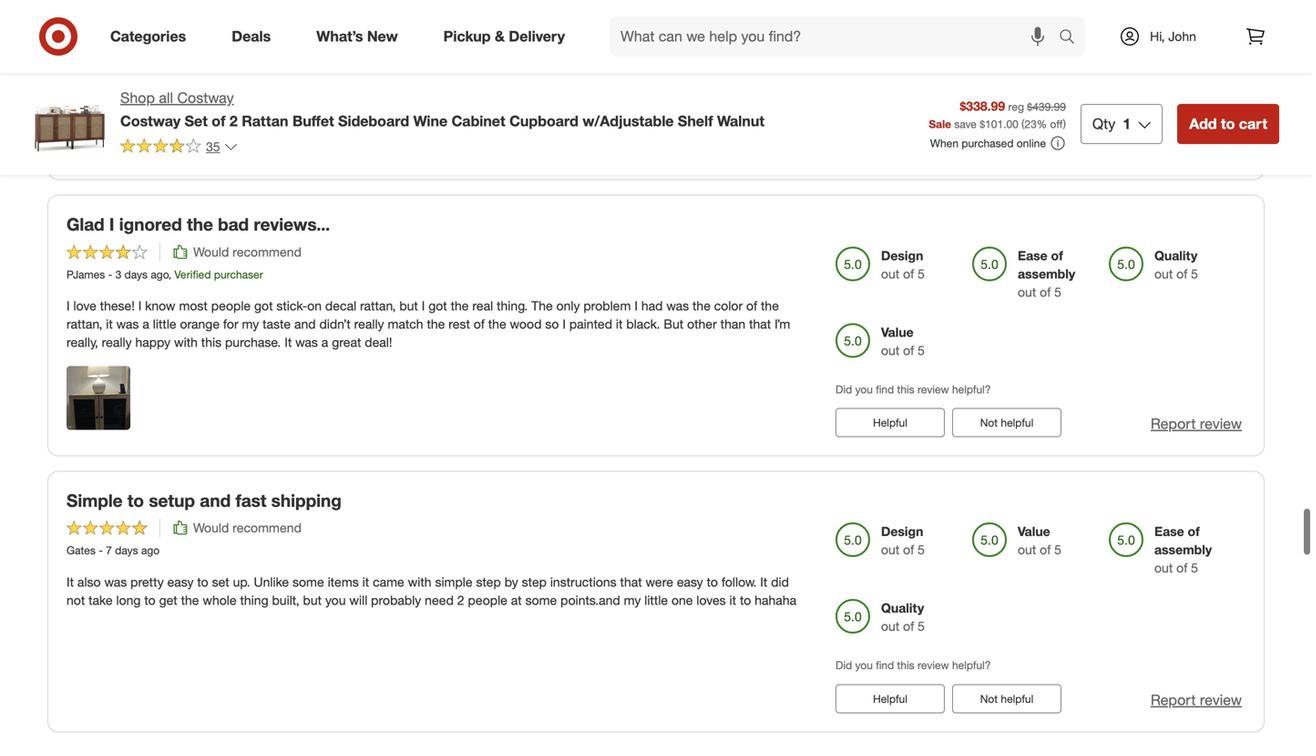Task type: vqa. For each thing, say whether or not it's contained in the screenshot.
the Image of Costway Set of 2 Rattan Buffet Sideboard Wine Cabinet Cupboard w/Adjustable Shelf Walnut
yes



Task type: describe. For each thing, give the bounding box(es) containing it.
setup
[[149, 490, 195, 511]]

instructions
[[551, 574, 617, 590]]

1 horizontal spatial rattan,
[[360, 298, 396, 314]]

verified
[[175, 267, 211, 281]]

taste
[[263, 316, 291, 332]]

happy
[[135, 334, 171, 350]]

assemble.
[[111, 22, 169, 38]]

cart
[[1240, 115, 1268, 133]]

1 horizontal spatial some
[[526, 592, 557, 608]]

match
[[388, 316, 424, 332]]

w/adjustable
[[583, 112, 674, 130]]

quality for not helpful
[[882, 48, 925, 64]]

0 vertical spatial ease of assembly out of 5
[[1018, 247, 1076, 300]]

glad
[[67, 214, 105, 235]]

purchase.
[[225, 334, 281, 350]]

0 vertical spatial value out of 5
[[882, 324, 925, 358]]

$338.99
[[961, 98, 1006, 114]]

probably
[[371, 592, 422, 608]]

report for reviews...
[[1152, 415, 1197, 433]]

bad
[[218, 214, 249, 235]]

off
[[1051, 117, 1064, 131]]

report for shipping
[[1152, 691, 1197, 709]]

to down follow. at right
[[740, 592, 752, 608]]

online
[[1017, 136, 1047, 150]]

2 inside it also was pretty easy to set up. unlike some items it came with simple step by step instructions that were easy to follow. it did not take long to get the whole thing built, but you will probably need 2 people at some points.and my little one loves it to hahaha
[[458, 592, 465, 608]]

reviews...
[[254, 214, 330, 235]]

1 step from the left
[[476, 574, 501, 590]]

what's new
[[317, 27, 398, 45]]

pjames
[[67, 267, 105, 281]]

0 horizontal spatial value
[[882, 324, 914, 340]]

and inside 'i love these! i know most people got stick-on decal rattan, but i got the real thing. the only problem i had was the color of the rattan, it was a little orange for my taste and didn't really match the rest of the wood so i painted it black. but other than that i'm really, really happy with this purchase. it was a great deal!'
[[294, 316, 316, 332]]

stick-
[[277, 298, 307, 314]]

black.
[[627, 316, 661, 332]]

&
[[495, 27, 505, 45]]

design out of 5 for simple to setup and fast shipping
[[882, 524, 925, 558]]

i love these! i know most people got stick-on decal rattan, but i got the real thing. the only problem i had was the color of the rattan, it was a little orange for my taste and didn't really match the rest of the wood so i painted it black. but other than that i'm really, really happy with this purchase. it was a great deal!
[[67, 298, 791, 350]]

1 vertical spatial rattan,
[[67, 316, 102, 332]]

0 vertical spatial costway
[[177, 89, 234, 107]]

to left set at left bottom
[[197, 574, 209, 590]]

when purchased online
[[931, 136, 1047, 150]]

simple
[[67, 490, 123, 511]]

(
[[1022, 117, 1025, 131]]

helpful button for shipping
[[836, 684, 946, 713]]

0 vertical spatial for
[[234, 22, 249, 38]]

rest
[[449, 316, 470, 332]]

reg
[[1009, 100, 1025, 114]]

that inside 'i love these! i know most people got stick-on decal rattan, but i got the real thing. the only problem i had was the color of the rattan, it was a little orange for my taste and didn't really match the rest of the wood so i painted it black. but other than that i'm really, really happy with this purchase. it was a great deal!'
[[750, 316, 772, 332]]

deal!
[[365, 334, 393, 350]]

$439.99
[[1028, 100, 1067, 114]]

these!
[[100, 298, 135, 314]]

great
[[332, 334, 361, 350]]

did you find this review helpful? for reviews...
[[836, 382, 992, 396]]

easy to assemble. great size for storage.
[[67, 22, 298, 38]]

image of costway set of 2 rattan buffet sideboard wine cabinet cupboard w/adjustable shelf walnut image
[[33, 88, 106, 160]]

people inside it also was pretty easy to set up. unlike some items it came with simple step by step instructions that were easy to follow. it did not take long to get the whole thing built, but you will probably need 2 people at some points.and my little one loves it to hahaha
[[468, 592, 508, 608]]

storage.
[[253, 22, 298, 38]]

unlike
[[254, 574, 289, 590]]

points.and
[[561, 592, 621, 608]]

to up loves
[[707, 574, 718, 590]]

was down on
[[296, 334, 318, 350]]

0 horizontal spatial it
[[67, 574, 74, 590]]

helpful for shipping
[[874, 692, 908, 706]]

1 report review from the top
[[1152, 139, 1243, 156]]

what's new link
[[301, 16, 421, 57]]

love
[[73, 298, 96, 314]]

so
[[546, 316, 559, 332]]

all
[[159, 89, 173, 107]]

problem
[[584, 298, 631, 314]]

painted
[[570, 316, 613, 332]]

to left assemble. at the top left of the page
[[96, 22, 108, 38]]

i right so
[[563, 316, 566, 332]]

people inside 'i love these! i know most people got stick-on decal rattan, but i got the real thing. the only problem i had was the color of the rattan, it was a little orange for my taste and didn't really match the rest of the wood so i painted it black. but other than that i'm really, really happy with this purchase. it was a great deal!'
[[211, 298, 251, 314]]

1 vertical spatial value out of 5
[[1018, 524, 1062, 558]]

with inside it also was pretty easy to set up. unlike some items it came with simple step by step instructions that were easy to follow. it did not take long to get the whole thing built, but you will probably need 2 people at some points.and my little one loves it to hahaha
[[408, 574, 432, 590]]

shop all costway costway set of 2 rattan buffet sideboard wine cabinet cupboard w/adjustable shelf walnut
[[120, 89, 765, 130]]

find for simple to setup and fast shipping
[[876, 658, 895, 672]]

but inside 'i love these! i know most people got stick-on decal rattan, but i got the real thing. the only problem i had was the color of the rattan, it was a little orange for my taste and didn't really match the rest of the wood so i painted it black. but other than that i'm really, really happy with this purchase. it was a great deal!'
[[400, 298, 418, 314]]

cabinet
[[452, 112, 506, 130]]

35 link
[[120, 138, 238, 159]]

1 horizontal spatial value
[[1018, 524, 1051, 540]]

i'm
[[775, 316, 791, 332]]

1
[[1124, 115, 1132, 133]]

that inside it also was pretty easy to set up. unlike some items it came with simple step by step instructions that were easy to follow. it did not take long to get the whole thing built, but you will probably need 2 people at some points.and my little one loves it to hahaha
[[620, 574, 642, 590]]

shelf
[[678, 112, 714, 130]]

my inside 'i love these! i know most people got stick-on decal rattan, but i got the real thing. the only problem i had was the color of the rattan, it was a little orange for my taste and didn't really match the rest of the wood so i painted it black. but other than that i'm really, really happy with this purchase. it was a great deal!'
[[242, 316, 259, 332]]

not helpful for shipping
[[981, 692, 1034, 706]]

1 horizontal spatial ease of assembly out of 5
[[1155, 524, 1213, 576]]

will
[[350, 592, 368, 608]]

did
[[772, 574, 790, 590]]

0 horizontal spatial easy
[[67, 22, 93, 38]]

cupboard
[[510, 112, 579, 130]]

report review button for shipping
[[1152, 690, 1243, 710]]

than
[[721, 316, 746, 332]]

save
[[955, 117, 977, 131]]

1 report review button from the top
[[1152, 137, 1243, 158]]

gates - 7 days ago
[[67, 544, 160, 557]]

1 report from the top
[[1152, 139, 1197, 156]]

the left "bad"
[[187, 214, 213, 235]]

whole
[[203, 592, 237, 608]]

ago for 3
[[151, 267, 168, 281]]

this for glad i ignored the bad reviews...'s not helpful button
[[898, 382, 915, 396]]

up.
[[233, 574, 250, 590]]

1 vertical spatial ease
[[1155, 524, 1185, 540]]

the inside it also was pretty easy to set up. unlike some items it came with simple step by step instructions that were easy to follow. it did not take long to get the whole thing built, but you will probably need 2 people at some points.and my little one loves it to hahaha
[[181, 592, 199, 608]]

get
[[159, 592, 178, 608]]

this for 1st the report review button
[[898, 106, 915, 120]]

i left know
[[138, 298, 142, 314]]

need
[[425, 592, 454, 608]]

purchased
[[962, 136, 1014, 150]]

also
[[77, 574, 101, 590]]

2 vertical spatial quality out of 5
[[882, 600, 925, 634]]

the up other
[[693, 298, 711, 314]]

101.00
[[986, 117, 1019, 131]]

i right "glad"
[[109, 214, 114, 235]]

categories
[[110, 27, 186, 45]]

deals
[[232, 27, 271, 45]]

by
[[505, 574, 519, 590]]

hahaha
[[755, 592, 797, 608]]

design out of 5 for glad i ignored the bad reviews...
[[882, 247, 925, 282]]

%
[[1037, 117, 1048, 131]]

helpful? for simple to setup and fast shipping
[[953, 658, 992, 672]]

1 find from the top
[[876, 106, 895, 120]]

were
[[646, 574, 674, 590]]

1 vertical spatial really
[[102, 334, 132, 350]]

2 inside shop all costway costway set of 2 rattan buffet sideboard wine cabinet cupboard w/adjustable shelf walnut
[[230, 112, 238, 130]]

only
[[557, 298, 580, 314]]

1 helpful? from the top
[[953, 106, 992, 120]]

helpful for reviews...
[[874, 416, 908, 429]]

i up match
[[422, 298, 425, 314]]

did for simple to setup and fast shipping
[[836, 658, 853, 672]]

set
[[185, 112, 208, 130]]

0 vertical spatial assembly
[[1018, 266, 1076, 282]]

pickup & delivery
[[444, 27, 565, 45]]

1 vertical spatial costway
[[120, 112, 181, 130]]

shipping
[[271, 490, 342, 511]]

walnut
[[718, 112, 765, 130]]

the up i'm
[[761, 298, 779, 314]]

would for and
[[193, 520, 229, 536]]



Task type: locate. For each thing, give the bounding box(es) containing it.
did for glad i ignored the bad reviews...
[[836, 382, 853, 396]]

easy left assemble. at the top left of the page
[[67, 22, 93, 38]]

thing.
[[497, 298, 528, 314]]

some up built,
[[293, 574, 324, 590]]

0 vertical spatial people
[[211, 298, 251, 314]]

ago for 7
[[141, 544, 160, 557]]

1 vertical spatial but
[[303, 592, 322, 608]]

the up rest
[[451, 298, 469, 314]]

days right "7"
[[115, 544, 138, 557]]

costway down shop
[[120, 112, 181, 130]]

3 did you find this review helpful? from the top
[[836, 658, 992, 672]]

the
[[532, 298, 553, 314]]

report review for glad i ignored the bad reviews...
[[1152, 415, 1243, 433]]

1 horizontal spatial 2
[[458, 592, 465, 608]]

one
[[672, 592, 693, 608]]

for right size
[[234, 22, 249, 38]]

step right by
[[522, 574, 547, 590]]

would up the verified
[[193, 244, 229, 260]]

purchaser
[[214, 267, 263, 281]]

would recommend
[[193, 244, 302, 260], [193, 520, 302, 536]]

step left by
[[476, 574, 501, 590]]

the
[[187, 214, 213, 235], [451, 298, 469, 314], [693, 298, 711, 314], [761, 298, 779, 314], [427, 316, 445, 332], [488, 316, 507, 332], [181, 592, 199, 608]]

quality out of 5 for helpful
[[1155, 247, 1199, 282]]

3 helpful from the top
[[1001, 692, 1034, 706]]

did
[[836, 106, 853, 120], [836, 382, 853, 396], [836, 658, 853, 672]]

it inside 'i love these! i know most people got stick-on decal rattan, but i got the real thing. the only problem i had was the color of the rattan, it was a little orange for my taste and didn't really match the rest of the wood so i painted it black. but other than that i'm really, really happy with this purchase. it was a great deal!'
[[285, 334, 292, 350]]

0 vertical spatial report review
[[1152, 139, 1243, 156]]

1 vertical spatial recommend
[[233, 520, 302, 536]]

1 horizontal spatial step
[[522, 574, 547, 590]]

1 helpful from the top
[[874, 416, 908, 429]]

and down on
[[294, 316, 316, 332]]

that left i'm
[[750, 316, 772, 332]]

a down didn't
[[322, 334, 329, 350]]

0 vertical spatial helpful button
[[836, 408, 946, 437]]

would down simple to setup and fast shipping
[[193, 520, 229, 536]]

john
[[1169, 28, 1197, 44]]

quality out of 5
[[882, 48, 925, 82], [1155, 247, 1199, 282], [882, 600, 925, 634]]

for up purchase.
[[223, 316, 239, 332]]

would
[[193, 244, 229, 260], [193, 520, 229, 536]]

0 horizontal spatial and
[[200, 490, 231, 511]]

the down real
[[488, 316, 507, 332]]

review
[[918, 106, 950, 120], [1201, 139, 1243, 156], [918, 382, 950, 396], [1201, 415, 1243, 433], [918, 658, 950, 672], [1201, 691, 1243, 709]]

days right the 3
[[125, 267, 148, 281]]

would recommend for fast
[[193, 520, 302, 536]]

0 horizontal spatial but
[[303, 592, 322, 608]]

rattan, down the love
[[67, 316, 102, 332]]

not helpful button for glad i ignored the bad reviews...
[[953, 408, 1062, 437]]

did you find this review helpful? for shipping
[[836, 658, 992, 672]]

)
[[1064, 117, 1067, 131]]

long
[[116, 592, 141, 608]]

3 report review button from the top
[[1152, 690, 1243, 710]]

2 vertical spatial did you find this review helpful?
[[836, 658, 992, 672]]

to right add
[[1222, 115, 1236, 133]]

1 vertical spatial not helpful button
[[953, 408, 1062, 437]]

sale
[[929, 117, 952, 131]]

but
[[400, 298, 418, 314], [303, 592, 322, 608]]

2 design from the top
[[882, 524, 924, 540]]

was inside it also was pretty easy to set up. unlike some items it came with simple step by step instructions that were easy to follow. it did not take long to get the whole thing built, but you will probably need 2 people at some points.and my little one loves it to hahaha
[[104, 574, 127, 590]]

really,
[[67, 334, 98, 350]]

i left had
[[635, 298, 638, 314]]

for inside 'i love these! i know most people got stick-on decal rattan, but i got the real thing. the only problem i had was the color of the rattan, it was a little orange for my taste and didn't really match the rest of the wood so i painted it black. but other than that i'm really, really happy with this purchase. it was a great deal!'
[[223, 316, 239, 332]]

my up purchase.
[[242, 316, 259, 332]]

1 horizontal spatial that
[[750, 316, 772, 332]]

0 vertical spatial quality out of 5
[[882, 48, 925, 82]]

1 horizontal spatial -
[[108, 267, 112, 281]]

2 report review from the top
[[1152, 415, 1243, 433]]

recommend for shipping
[[233, 520, 302, 536]]

0 vertical spatial rattan,
[[360, 298, 396, 314]]

size
[[208, 22, 230, 38]]

2 report from the top
[[1152, 415, 1197, 433]]

little down know
[[153, 316, 177, 332]]

1 not helpful from the top
[[981, 140, 1034, 153]]

35
[[206, 138, 220, 154]]

2 down simple
[[458, 592, 465, 608]]

- for pjames
[[108, 267, 112, 281]]

easy up "one"
[[677, 574, 704, 590]]

0 horizontal spatial some
[[293, 574, 324, 590]]

1 horizontal spatial really
[[354, 316, 384, 332]]

pickup & delivery link
[[428, 16, 588, 57]]

2 vertical spatial report review button
[[1152, 690, 1243, 710]]

0 vertical spatial recommend
[[233, 244, 302, 260]]

3 report from the top
[[1152, 691, 1197, 709]]

1 vertical spatial assembly
[[1155, 542, 1213, 558]]

report review for simple to setup and fast shipping
[[1152, 691, 1243, 709]]

1 would recommend from the top
[[193, 244, 302, 260]]

easy up the get
[[167, 574, 194, 590]]

2
[[230, 112, 238, 130], [458, 592, 465, 608]]

great
[[173, 22, 204, 38]]

1 not from the top
[[981, 140, 998, 153]]

helpful for simple to setup and fast shipping
[[1001, 692, 1034, 706]]

pjames - 3 days ago , verified purchaser
[[67, 267, 263, 281]]

0 horizontal spatial assembly
[[1018, 266, 1076, 282]]

my inside it also was pretty easy to set up. unlike some items it came with simple step by step instructions that were easy to follow. it did not take long to get the whole thing built, but you will probably need 2 people at some points.and my little one loves it to hahaha
[[624, 592, 641, 608]]

add
[[1190, 115, 1218, 133]]

0 vertical spatial report
[[1152, 139, 1197, 156]]

people
[[211, 298, 251, 314], [468, 592, 508, 608]]

decal
[[325, 298, 357, 314]]

0 vertical spatial 2
[[230, 112, 238, 130]]

2 not helpful button from the top
[[953, 408, 1062, 437]]

with down "orange"
[[174, 334, 198, 350]]

some right at
[[526, 592, 557, 608]]

costway up 'set'
[[177, 89, 234, 107]]

0 vertical spatial would recommend
[[193, 244, 302, 260]]

1 design out of 5 from the top
[[882, 247, 925, 282]]

not helpful
[[981, 140, 1034, 153], [981, 416, 1034, 429], [981, 692, 1034, 706]]

0 horizontal spatial really
[[102, 334, 132, 350]]

0 vertical spatial but
[[400, 298, 418, 314]]

1 design from the top
[[882, 247, 924, 263]]

but right built,
[[303, 592, 322, 608]]

the left rest
[[427, 316, 445, 332]]

2 recommend from the top
[[233, 520, 302, 536]]

to left the get
[[144, 592, 156, 608]]

0 vertical spatial days
[[125, 267, 148, 281]]

helpful? for glad i ignored the bad reviews...
[[953, 382, 992, 396]]

0 vertical spatial helpful
[[874, 416, 908, 429]]

0 vertical spatial really
[[354, 316, 384, 332]]

,
[[168, 267, 171, 281]]

0 vertical spatial not helpful
[[981, 140, 1034, 153]]

this inside 'i love these! i know most people got stick-on decal rattan, but i got the real thing. the only problem i had was the color of the rattan, it was a little orange for my taste and didn't really match the rest of the wood so i painted it black. but other than that i'm really, really happy with this purchase. it was a great deal!'
[[201, 334, 222, 350]]

it up will
[[363, 574, 369, 590]]

- for gates
[[99, 544, 103, 557]]

the right the get
[[181, 592, 199, 608]]

find for glad i ignored the bad reviews...
[[876, 382, 895, 396]]

was up long
[[104, 574, 127, 590]]

1 vertical spatial did you find this review helpful?
[[836, 382, 992, 396]]

2 not from the top
[[981, 416, 998, 429]]

that left were
[[620, 574, 642, 590]]

0 vertical spatial value
[[882, 324, 914, 340]]

1 vertical spatial with
[[408, 574, 432, 590]]

3 helpful? from the top
[[953, 658, 992, 672]]

helpful for glad i ignored the bad reviews...
[[1001, 416, 1034, 429]]

of inside shop all costway costway set of 2 rattan buffet sideboard wine cabinet cupboard w/adjustable shelf walnut
[[212, 112, 226, 130]]

2 vertical spatial quality
[[882, 600, 925, 616]]

1 horizontal spatial got
[[429, 298, 447, 314]]

1 vertical spatial a
[[322, 334, 329, 350]]

a up happy
[[143, 316, 149, 332]]

would recommend for bad
[[193, 244, 302, 260]]

1 vertical spatial ease of assembly out of 5
[[1155, 524, 1213, 576]]

got up taste
[[254, 298, 273, 314]]

assembly
[[1018, 266, 1076, 282], [1155, 542, 1213, 558]]

2 vertical spatial helpful?
[[953, 658, 992, 672]]

recommend for reviews...
[[233, 244, 302, 260]]

2 design out of 5 from the top
[[882, 524, 925, 558]]

3 did from the top
[[836, 658, 853, 672]]

0 horizontal spatial ease of assembly out of 5
[[1018, 247, 1076, 300]]

0 vertical spatial that
[[750, 316, 772, 332]]

to left setup
[[127, 490, 144, 511]]

people left at
[[468, 592, 508, 608]]

search button
[[1051, 16, 1095, 60]]

my right points.and
[[624, 592, 641, 608]]

2 would recommend from the top
[[193, 520, 302, 536]]

1 vertical spatial find
[[876, 382, 895, 396]]

not for glad i ignored the bad reviews...
[[981, 416, 998, 429]]

1 did you find this review helpful? from the top
[[836, 106, 992, 120]]

orange
[[180, 316, 220, 332]]

quality out of 5 for not helpful
[[882, 48, 925, 82]]

0 horizontal spatial little
[[153, 316, 177, 332]]

it also was pretty easy to set up. unlike some items it came with simple step by step instructions that were easy to follow. it did not take long to get the whole thing built, but you will probably need 2 people at some points.and my little one loves it to hahaha
[[67, 574, 797, 608]]

0 vertical spatial little
[[153, 316, 177, 332]]

qty 1
[[1093, 115, 1132, 133]]

1 vertical spatial helpful?
[[953, 382, 992, 396]]

wood
[[510, 316, 542, 332]]

report review button for reviews...
[[1152, 413, 1243, 434]]

i
[[109, 214, 114, 235], [67, 298, 70, 314], [138, 298, 142, 314], [422, 298, 425, 314], [635, 298, 638, 314], [563, 316, 566, 332]]

3 not helpful button from the top
[[953, 684, 1062, 713]]

and
[[294, 316, 316, 332], [200, 490, 231, 511]]

was down these!
[[116, 316, 139, 332]]

0 vertical spatial design out of 5
[[882, 247, 925, 282]]

and left fast
[[200, 490, 231, 511]]

5
[[918, 66, 925, 82], [918, 266, 925, 282], [1192, 266, 1199, 282], [1055, 284, 1062, 300], [918, 342, 925, 358], [918, 542, 925, 558], [1055, 542, 1062, 558], [1192, 560, 1199, 576], [918, 618, 925, 634]]

1 vertical spatial some
[[526, 592, 557, 608]]

2 not helpful from the top
[[981, 416, 1034, 429]]

report review button
[[1152, 137, 1243, 158], [1152, 413, 1243, 434], [1152, 690, 1243, 710]]

it down these!
[[106, 316, 113, 332]]

not helpful for reviews...
[[981, 416, 1034, 429]]

2 got from the left
[[429, 298, 447, 314]]

you
[[856, 106, 873, 120], [856, 382, 873, 396], [325, 592, 346, 608], [856, 658, 873, 672]]

0 horizontal spatial rattan,
[[67, 316, 102, 332]]

2 vertical spatial not helpful button
[[953, 684, 1062, 713]]

0 vertical spatial quality
[[882, 48, 925, 64]]

1 recommend from the top
[[233, 244, 302, 260]]

add to cart
[[1190, 115, 1268, 133]]

0 horizontal spatial people
[[211, 298, 251, 314]]

2 vertical spatial find
[[876, 658, 895, 672]]

2 step from the left
[[522, 574, 547, 590]]

1 horizontal spatial my
[[624, 592, 641, 608]]

2 left rattan
[[230, 112, 238, 130]]

1 vertical spatial and
[[200, 490, 231, 511]]

to inside button
[[1222, 115, 1236, 133]]

What can we help you find? suggestions appear below search field
[[610, 16, 1064, 57]]

2 helpful? from the top
[[953, 382, 992, 396]]

2 helpful button from the top
[[836, 684, 946, 713]]

it down taste
[[285, 334, 292, 350]]

would recommend down fast
[[193, 520, 302, 536]]

rattan, up match
[[360, 298, 396, 314]]

days for 7
[[115, 544, 138, 557]]

1 horizontal spatial a
[[322, 334, 329, 350]]

was up but
[[667, 298, 689, 314]]

helpful
[[874, 416, 908, 429], [874, 692, 908, 706]]

hi,
[[1151, 28, 1166, 44]]

3 not from the top
[[981, 692, 998, 706]]

2 vertical spatial did
[[836, 658, 853, 672]]

2 helpful from the top
[[874, 692, 908, 706]]

2 did you find this review helpful? from the top
[[836, 382, 992, 396]]

3 report review from the top
[[1152, 691, 1243, 709]]

helpful button for reviews...
[[836, 408, 946, 437]]

1 horizontal spatial value out of 5
[[1018, 524, 1062, 558]]

recommend up purchaser
[[233, 244, 302, 260]]

2 helpful from the top
[[1001, 416, 1034, 429]]

1 would from the top
[[193, 244, 229, 260]]

on
[[307, 298, 322, 314]]

- left "7"
[[99, 544, 103, 557]]

for
[[234, 22, 249, 38], [223, 316, 239, 332]]

of
[[904, 66, 915, 82], [212, 112, 226, 130], [1052, 247, 1064, 263], [904, 266, 915, 282], [1177, 266, 1188, 282], [1040, 284, 1052, 300], [747, 298, 758, 314], [474, 316, 485, 332], [904, 342, 915, 358], [1189, 524, 1201, 540], [904, 542, 915, 558], [1040, 542, 1052, 558], [1177, 560, 1188, 576], [904, 618, 915, 634]]

1 vertical spatial did
[[836, 382, 853, 396]]

1 horizontal spatial easy
[[167, 574, 194, 590]]

people down purchaser
[[211, 298, 251, 314]]

came
[[373, 574, 405, 590]]

little
[[153, 316, 177, 332], [645, 592, 668, 608]]

ago up pretty
[[141, 544, 160, 557]]

not helpful button for simple to setup and fast shipping
[[953, 684, 1062, 713]]

set
[[212, 574, 230, 590]]

gates
[[67, 544, 96, 557]]

1 vertical spatial for
[[223, 316, 239, 332]]

easy
[[67, 22, 93, 38], [167, 574, 194, 590], [677, 574, 704, 590]]

i left the love
[[67, 298, 70, 314]]

at
[[511, 592, 522, 608]]

would for the
[[193, 244, 229, 260]]

3 not helpful from the top
[[981, 692, 1034, 706]]

1 vertical spatial not
[[981, 416, 998, 429]]

this for not helpful button associated with simple to setup and fast shipping
[[898, 658, 915, 672]]

1 vertical spatial report review
[[1152, 415, 1243, 433]]

2 would from the top
[[193, 520, 229, 536]]

shop
[[120, 89, 155, 107]]

thing
[[240, 592, 269, 608]]

ago up know
[[151, 267, 168, 281]]

1 helpful from the top
[[1001, 140, 1034, 153]]

1 vertical spatial design out of 5
[[882, 524, 925, 558]]

1 vertical spatial people
[[468, 592, 508, 608]]

other
[[688, 316, 717, 332]]

items
[[328, 574, 359, 590]]

1 vertical spatial my
[[624, 592, 641, 608]]

not for simple to setup and fast shipping
[[981, 692, 998, 706]]

0 vertical spatial ease
[[1018, 247, 1048, 263]]

1 vertical spatial helpful button
[[836, 684, 946, 713]]

0 vertical spatial find
[[876, 106, 895, 120]]

really up deal!
[[354, 316, 384, 332]]

quality for helpful
[[1155, 247, 1198, 263]]

1 vertical spatial would
[[193, 520, 229, 536]]

0 vertical spatial ago
[[151, 267, 168, 281]]

1 vertical spatial quality out of 5
[[1155, 247, 1199, 282]]

0 vertical spatial not helpful button
[[953, 132, 1062, 161]]

it
[[285, 334, 292, 350], [67, 574, 74, 590], [761, 574, 768, 590]]

got left real
[[429, 298, 447, 314]]

0 vertical spatial a
[[143, 316, 149, 332]]

with inside 'i love these! i know most people got stick-on decal rattan, but i got the real thing. the only problem i had was the color of the rattan, it was a little orange for my taste and didn't really match the rest of the wood so i painted it black. but other than that i'm really, really happy with this purchase. it was a great deal!'
[[174, 334, 198, 350]]

2 horizontal spatial easy
[[677, 574, 704, 590]]

but inside it also was pretty easy to set up. unlike some items it came with simple step by step instructions that were easy to follow. it did not take long to get the whole thing built, but you will probably need 2 people at some points.and my little one loves it to hahaha
[[303, 592, 322, 608]]

1 vertical spatial 2
[[458, 592, 465, 608]]

built,
[[272, 592, 300, 608]]

add to cart button
[[1178, 104, 1280, 144]]

you inside it also was pretty easy to set up. unlike some items it came with simple step by step instructions that were easy to follow. it did not take long to get the whole thing built, but you will probably need 2 people at some points.and my little one loves it to hahaha
[[325, 592, 346, 608]]

with
[[174, 334, 198, 350], [408, 574, 432, 590]]

2 did from the top
[[836, 382, 853, 396]]

0 horizontal spatial 2
[[230, 112, 238, 130]]

it left did
[[761, 574, 768, 590]]

1 horizontal spatial with
[[408, 574, 432, 590]]

- left the 3
[[108, 267, 112, 281]]

design for simple to setup and fast shipping
[[882, 524, 924, 540]]

1 vertical spatial report
[[1152, 415, 1197, 433]]

it down problem
[[616, 316, 623, 332]]

0 horizontal spatial a
[[143, 316, 149, 332]]

1 got from the left
[[254, 298, 273, 314]]

recommend down fast
[[233, 520, 302, 536]]

new
[[367, 27, 398, 45]]

little inside 'i love these! i know most people got stick-on decal rattan, but i got the real thing. the only problem i had was the color of the rattan, it was a little orange for my taste and didn't really match the rest of the wood so i painted it black. but other than that i'm really, really happy with this purchase. it was a great deal!'
[[153, 316, 177, 332]]

deals link
[[216, 16, 294, 57]]

hi, john
[[1151, 28, 1197, 44]]

simple to setup and fast shipping
[[67, 490, 342, 511]]

0 vertical spatial helpful
[[1001, 140, 1034, 153]]

0 horizontal spatial ease
[[1018, 247, 1048, 263]]

2 vertical spatial not
[[981, 692, 998, 706]]

2 find from the top
[[876, 382, 895, 396]]

little down were
[[645, 592, 668, 608]]

guest review image 1 of 1, zoom in image
[[67, 366, 130, 430]]

7
[[106, 544, 112, 557]]

with up the need
[[408, 574, 432, 590]]

but up match
[[400, 298, 418, 314]]

0 vertical spatial some
[[293, 574, 324, 590]]

2 horizontal spatial it
[[761, 574, 768, 590]]

design for glad i ignored the bad reviews...
[[882, 247, 924, 263]]

23
[[1025, 117, 1037, 131]]

loves
[[697, 592, 726, 608]]

1 not helpful button from the top
[[953, 132, 1062, 161]]

qty
[[1093, 115, 1116, 133]]

take
[[89, 592, 113, 608]]

3
[[115, 267, 122, 281]]

0 horizontal spatial that
[[620, 574, 642, 590]]

rattan
[[242, 112, 289, 130]]

1 vertical spatial quality
[[1155, 247, 1198, 263]]

days for 3
[[125, 267, 148, 281]]

1 vertical spatial value
[[1018, 524, 1051, 540]]

1 vertical spatial design
[[882, 524, 924, 540]]

0 horizontal spatial step
[[476, 574, 501, 590]]

1 did from the top
[[836, 106, 853, 120]]

it down follow. at right
[[730, 592, 737, 608]]

0 horizontal spatial -
[[99, 544, 103, 557]]

search
[[1051, 29, 1095, 47]]

1 vertical spatial that
[[620, 574, 642, 590]]

it left the also
[[67, 574, 74, 590]]

2 vertical spatial helpful
[[1001, 692, 1034, 706]]

1 helpful button from the top
[[836, 408, 946, 437]]

0 horizontal spatial value out of 5
[[882, 324, 925, 358]]

little inside it also was pretty easy to set up. unlike some items it came with simple step by step instructions that were easy to follow. it did not take long to get the whole thing built, but you will probably need 2 people at some points.and my little one loves it to hahaha
[[645, 592, 668, 608]]

3 find from the top
[[876, 658, 895, 672]]

recommend
[[233, 244, 302, 260], [233, 520, 302, 536]]

would recommend up purchaser
[[193, 244, 302, 260]]

really right really,
[[102, 334, 132, 350]]

2 report review button from the top
[[1152, 413, 1243, 434]]

days
[[125, 267, 148, 281], [115, 544, 138, 557]]



